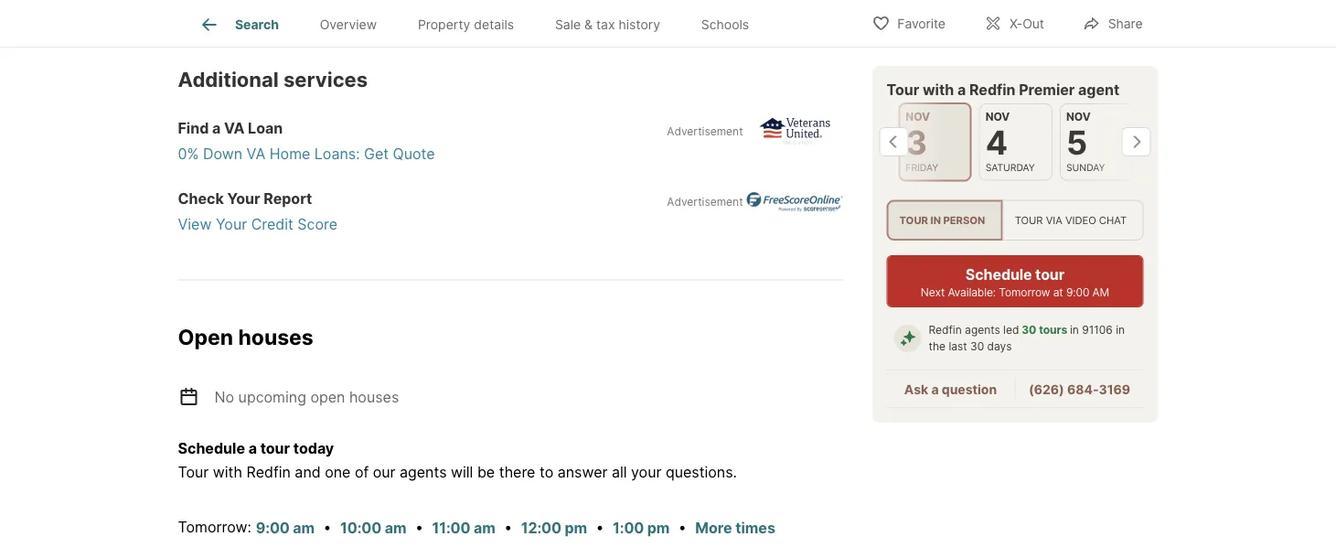 Task type: locate. For each thing, give the bounding box(es) containing it.
a for schedule a tour today tour with redfin and one of our agents will be there to answer all your questions.
[[249, 440, 257, 457]]

0 horizontal spatial schedule
[[178, 440, 245, 457]]

in right tours
[[1070, 324, 1079, 337]]

tomorrow:
[[178, 518, 251, 536]]

9:00 right 'tomorrow:'
[[256, 519, 290, 537]]

schedule
[[966, 266, 1032, 283], [178, 440, 245, 457]]

in inside in the last 30 days
[[1116, 324, 1125, 337]]

1 vertical spatial schedule
[[178, 440, 245, 457]]

2 advertisement from the top
[[667, 195, 743, 209]]

0 vertical spatial agents
[[965, 324, 1001, 337]]

score
[[298, 216, 338, 234]]

agents
[[965, 324, 1001, 337], [400, 463, 447, 481]]

tour in person
[[900, 214, 986, 226]]

sunday
[[1066, 161, 1105, 173]]

1 horizontal spatial redfin
[[929, 324, 962, 337]]

30 for tours
[[1022, 324, 1037, 337]]

nov 3 friday
[[906, 110, 938, 173]]

tour for tour in person
[[900, 214, 929, 226]]

a inside schedule a tour today tour with redfin and one of our agents will be there to answer all your questions.
[[249, 440, 257, 457]]

0 horizontal spatial pm
[[565, 519, 587, 537]]

answer
[[558, 463, 608, 481]]

be
[[477, 463, 495, 481]]

nov down tour with a redfin premier agent
[[985, 110, 1010, 124]]

list box
[[887, 200, 1144, 241]]

schedule down no
[[178, 440, 245, 457]]

ask a question
[[905, 382, 997, 397]]

0 horizontal spatial redfin
[[247, 463, 291, 481]]

1 horizontal spatial pm
[[648, 519, 670, 537]]

tour up at
[[1036, 266, 1065, 283]]

1:00 pm button
[[612, 516, 671, 540]]

houses right open
[[349, 388, 399, 406]]

with up nov 3 friday
[[923, 81, 954, 98]]

pm right 1:00
[[648, 519, 670, 537]]

nov for 5
[[1066, 110, 1091, 124]]

in left person
[[931, 214, 941, 226]]

tour inside the schedule tour next available: tomorrow at 9:00 am
[[1036, 266, 1065, 283]]

redfin
[[970, 81, 1016, 98], [929, 324, 962, 337], [247, 463, 291, 481]]

1 horizontal spatial in
[[1070, 324, 1079, 337]]

0 horizontal spatial houses
[[238, 325, 314, 351]]

3 nov from the left
[[1066, 110, 1091, 124]]

nov inside nov 5 sunday
[[1066, 110, 1091, 124]]

12:00 pm button
[[520, 516, 588, 540]]

advertisement for find a va loan 0% down va home loans: get quote
[[667, 125, 743, 138]]

1 vertical spatial agents
[[400, 463, 447, 481]]

agents inside schedule a tour today tour with redfin and one of our agents will be there to answer all your questions.
[[400, 463, 447, 481]]

question
[[942, 382, 997, 397]]

questions.
[[666, 463, 737, 481]]

chat
[[1100, 214, 1127, 226]]

tax
[[597, 17, 615, 32]]

led
[[1004, 324, 1020, 337]]

upcoming
[[238, 388, 306, 406]]

am down and
[[293, 519, 315, 537]]

premier
[[1019, 81, 1075, 98]]

2 horizontal spatial am
[[474, 519, 496, 537]]

agents up days
[[965, 324, 1001, 337]]

va down the 'loan' at left top
[[247, 146, 266, 163]]

0 horizontal spatial va
[[224, 120, 245, 138]]

1 vertical spatial houses
[[349, 388, 399, 406]]

None button
[[898, 102, 972, 182], [979, 103, 1053, 181], [1060, 103, 1133, 181], [898, 102, 972, 182], [979, 103, 1053, 181], [1060, 103, 1133, 181]]

last
[[949, 340, 968, 353]]

your
[[631, 463, 662, 481]]

1 horizontal spatial va
[[247, 146, 266, 163]]

with up 'tomorrow:'
[[213, 463, 242, 481]]

tab list
[[178, 0, 785, 47]]

1 vertical spatial 9:00
[[256, 519, 290, 537]]

tour left person
[[900, 214, 929, 226]]

1 vertical spatial your
[[216, 216, 247, 234]]

agents left the will
[[400, 463, 447, 481]]

1 advertisement from the top
[[667, 125, 743, 138]]

additional services
[[178, 68, 368, 93]]

your up credit
[[227, 190, 260, 208]]

1 horizontal spatial agents
[[965, 324, 1001, 337]]

1 horizontal spatial houses
[[349, 388, 399, 406]]

30 right led
[[1022, 324, 1037, 337]]

and
[[295, 463, 321, 481]]

tour inside schedule a tour today tour with redfin and one of our agents will be there to answer all your questions.
[[178, 463, 209, 481]]

0 horizontal spatial am
[[293, 519, 315, 537]]

sale
[[555, 17, 581, 32]]

1 horizontal spatial nov
[[985, 110, 1010, 124]]

•
[[323, 518, 332, 536], [415, 518, 424, 536], [504, 518, 513, 536], [596, 518, 604, 536], [679, 518, 687, 536]]

nov inside nov 3 friday
[[906, 110, 930, 124]]

1 horizontal spatial am
[[385, 519, 407, 537]]

houses up upcoming
[[238, 325, 314, 351]]

friday
[[906, 161, 938, 173]]

0 vertical spatial with
[[923, 81, 954, 98]]

tour left the today
[[260, 440, 290, 457]]

tour with a redfin premier agent
[[887, 81, 1120, 98]]

tour inside schedule a tour today tour with redfin and one of our agents will be there to answer all your questions.
[[260, 440, 290, 457]]

2 horizontal spatial in
[[1116, 324, 1125, 337]]

tour
[[1036, 266, 1065, 283], [260, 440, 290, 457]]

schools tab
[[681, 3, 770, 47]]

to
[[540, 463, 554, 481]]

1 vertical spatial 30
[[971, 340, 985, 353]]

• left 12:00
[[504, 518, 513, 536]]

nov
[[906, 110, 930, 124], [985, 110, 1010, 124], [1066, 110, 1091, 124]]

0 vertical spatial tour
[[1036, 266, 1065, 283]]

overview tab
[[299, 3, 398, 47]]

va
[[224, 120, 245, 138], [247, 146, 266, 163]]

pm
[[565, 519, 587, 537], [648, 519, 670, 537]]

(626) 684-3169
[[1029, 382, 1131, 397]]

more times link
[[696, 519, 776, 537]]

2 nov from the left
[[985, 110, 1010, 124]]

30 inside in the last 30 days
[[971, 340, 985, 353]]

pm right 12:00
[[565, 519, 587, 537]]

redfin left and
[[247, 463, 291, 481]]

1 vertical spatial tour
[[260, 440, 290, 457]]

0 vertical spatial advertisement
[[667, 125, 743, 138]]

am right 10:00
[[385, 519, 407, 537]]

0 horizontal spatial with
[[213, 463, 242, 481]]

0 horizontal spatial 30
[[971, 340, 985, 353]]

9:00
[[1067, 286, 1090, 299], [256, 519, 290, 537]]

5 • from the left
[[679, 518, 687, 536]]

a for ask a question
[[932, 382, 939, 397]]

a inside find a va loan 0% down va home loans: get quote
[[212, 120, 221, 138]]

with
[[923, 81, 954, 98], [213, 463, 242, 481]]

1 vertical spatial with
[[213, 463, 242, 481]]

at
[[1054, 286, 1064, 299]]

property
[[418, 17, 471, 32]]

tour
[[887, 81, 920, 98], [900, 214, 929, 226], [1015, 214, 1043, 226], [178, 463, 209, 481]]

days
[[988, 340, 1012, 353]]

your
[[227, 190, 260, 208], [216, 216, 247, 234]]

am right 11:00
[[474, 519, 496, 537]]

9:00 inside the schedule tour next available: tomorrow at 9:00 am
[[1067, 286, 1090, 299]]

tour up previous image
[[887, 81, 920, 98]]

9:00 right at
[[1067, 286, 1090, 299]]

nov down agent
[[1066, 110, 1091, 124]]

schedule inside the schedule tour next available: tomorrow at 9:00 am
[[966, 266, 1032, 283]]

find
[[178, 120, 209, 138]]

schedule inside schedule a tour today tour with redfin and one of our agents will be there to answer all your questions.
[[178, 440, 245, 457]]

2 vertical spatial redfin
[[247, 463, 291, 481]]

0 vertical spatial schedule
[[966, 266, 1032, 283]]

3 am from the left
[[474, 519, 496, 537]]

nov inside nov 4 saturday
[[985, 110, 1010, 124]]

0 vertical spatial houses
[[238, 325, 314, 351]]

nov up previous image
[[906, 110, 930, 124]]

tomorrow: 9:00 am • 10:00 am • 11:00 am • 12:00 pm • 1:00 pm • more times
[[178, 518, 776, 537]]

tour for tour with a redfin premier agent
[[887, 81, 920, 98]]

tab list containing search
[[178, 0, 785, 47]]

your right view
[[216, 216, 247, 234]]

30 right 'last'
[[971, 340, 985, 353]]

nov for 3
[[906, 110, 930, 124]]

advertisement
[[667, 125, 743, 138], [667, 195, 743, 209]]

3
[[906, 123, 927, 162]]

times
[[736, 519, 776, 537]]

history
[[619, 17, 661, 32]]

there
[[499, 463, 536, 481]]

0 horizontal spatial agents
[[400, 463, 447, 481]]

tour up 'tomorrow:'
[[178, 463, 209, 481]]

search link
[[198, 14, 279, 36]]

1 horizontal spatial 9:00
[[1067, 286, 1090, 299]]

11:00
[[432, 519, 471, 537]]

1 nov from the left
[[906, 110, 930, 124]]

0 horizontal spatial tour
[[260, 440, 290, 457]]

0 horizontal spatial 9:00
[[256, 519, 290, 537]]

schools
[[702, 17, 749, 32]]

redfin up the on the bottom of the page
[[929, 324, 962, 337]]

1 horizontal spatial 30
[[1022, 324, 1037, 337]]

am
[[293, 519, 315, 537], [385, 519, 407, 537], [474, 519, 496, 537]]

schedule up tomorrow
[[966, 266, 1032, 283]]

2 horizontal spatial nov
[[1066, 110, 1091, 124]]

share button
[[1067, 4, 1159, 42]]

0 horizontal spatial nov
[[906, 110, 930, 124]]

0 horizontal spatial in
[[931, 214, 941, 226]]

property details tab
[[398, 3, 535, 47]]

30 for days
[[971, 340, 985, 353]]

• left 11:00
[[415, 518, 424, 536]]

• left 1:00
[[596, 518, 604, 536]]

va up "down"
[[224, 120, 245, 138]]

684-
[[1068, 382, 1099, 397]]

x-
[[1010, 16, 1023, 32]]

0 vertical spatial 30
[[1022, 324, 1037, 337]]

houses
[[238, 325, 314, 351], [349, 388, 399, 406]]

in right 91106 on the bottom of the page
[[1116, 324, 1125, 337]]

favorite button
[[857, 4, 961, 42]]

1 horizontal spatial tour
[[1036, 266, 1065, 283]]

0 vertical spatial 9:00
[[1067, 286, 1090, 299]]

9:00 inside 'tomorrow: 9:00 am • 10:00 am • 11:00 am • 12:00 pm • 1:00 pm • more times'
[[256, 519, 290, 537]]

tour left the via
[[1015, 214, 1043, 226]]

• left more
[[679, 518, 687, 536]]

in
[[931, 214, 941, 226], [1070, 324, 1079, 337], [1116, 324, 1125, 337]]

redfin up 4
[[970, 81, 1016, 98]]

1 horizontal spatial schedule
[[966, 266, 1032, 283]]

• left 10:00
[[323, 518, 332, 536]]

1 vertical spatial advertisement
[[667, 195, 743, 209]]

91106
[[1083, 324, 1113, 337]]

9:00 am button
[[255, 516, 316, 540]]

0 vertical spatial redfin
[[970, 81, 1016, 98]]



Task type: describe. For each thing, give the bounding box(es) containing it.
1 vertical spatial redfin
[[929, 324, 962, 337]]

nov 5 sunday
[[1066, 110, 1105, 173]]

10:00
[[340, 519, 382, 537]]

1:00
[[613, 519, 644, 537]]

additional
[[178, 68, 279, 93]]

advertisement for check your report view your credit score
[[667, 195, 743, 209]]

one
[[325, 463, 351, 481]]

10:00 am button
[[339, 516, 408, 540]]

schedule a tour today tour with redfin and one of our agents will be there to answer all your questions.
[[178, 440, 737, 481]]

agent
[[1079, 81, 1120, 98]]

1 horizontal spatial with
[[923, 81, 954, 98]]

check your report view your credit score
[[178, 190, 338, 234]]

of
[[355, 463, 369, 481]]

all
[[612, 463, 627, 481]]

3169
[[1099, 382, 1131, 397]]

2 pm from the left
[[648, 519, 670, 537]]

favorite
[[898, 16, 946, 32]]

ask a question link
[[905, 382, 997, 397]]

details
[[474, 17, 514, 32]]

x-out
[[1010, 16, 1045, 32]]

search
[[235, 17, 279, 32]]

4
[[985, 123, 1008, 162]]

our
[[373, 463, 396, 481]]

12:00
[[521, 519, 562, 537]]

property details
[[418, 17, 514, 32]]

tour via video chat
[[1015, 214, 1127, 226]]

share
[[1109, 16, 1143, 32]]

services
[[284, 68, 368, 93]]

redfin inside schedule a tour today tour with redfin and one of our agents will be there to answer all your questions.
[[247, 463, 291, 481]]

the
[[929, 340, 946, 353]]

view
[[178, 216, 212, 234]]

nov for 4
[[985, 110, 1010, 124]]

&
[[585, 17, 593, 32]]

1 • from the left
[[323, 518, 332, 536]]

1 am from the left
[[293, 519, 315, 537]]

via
[[1046, 214, 1063, 226]]

credit
[[251, 216, 294, 234]]

tomorrow
[[999, 286, 1051, 299]]

3 • from the left
[[504, 518, 513, 536]]

will
[[451, 463, 473, 481]]

view your credit score link
[[178, 214, 855, 236]]

sale & tax history tab
[[535, 3, 681, 47]]

schedule for tour
[[178, 440, 245, 457]]

4 • from the left
[[596, 518, 604, 536]]

with inside schedule a tour today tour with redfin and one of our agents will be there to answer all your questions.
[[213, 463, 242, 481]]

am
[[1093, 286, 1110, 299]]

home
[[270, 146, 310, 163]]

2 • from the left
[[415, 518, 424, 536]]

video
[[1066, 214, 1097, 226]]

tours
[[1039, 324, 1068, 337]]

nov 4 saturday
[[985, 110, 1035, 173]]

list box containing tour in person
[[887, 200, 1144, 241]]

out
[[1023, 16, 1045, 32]]

a for find a va loan 0% down va home loans: get quote
[[212, 120, 221, 138]]

quote
[[393, 146, 435, 163]]

5
[[1066, 123, 1088, 162]]

report
[[264, 190, 312, 208]]

redfin agents led 30 tours in 91106
[[929, 324, 1113, 337]]

1 vertical spatial va
[[247, 146, 266, 163]]

2 am from the left
[[385, 519, 407, 537]]

overview
[[320, 17, 377, 32]]

loans:
[[315, 146, 360, 163]]

1 pm from the left
[[565, 519, 587, 537]]

saturday
[[985, 161, 1035, 173]]

tour for tour via video chat
[[1015, 214, 1043, 226]]

0% down va home loans: get quote link
[[178, 144, 855, 166]]

0 vertical spatial va
[[224, 120, 245, 138]]

ask
[[905, 382, 929, 397]]

next
[[921, 286, 945, 299]]

x-out button
[[969, 4, 1060, 42]]

no upcoming open houses
[[215, 388, 399, 406]]

open
[[311, 388, 345, 406]]

next image
[[1122, 127, 1151, 157]]

11:00 am button
[[431, 516, 496, 540]]

open
[[178, 325, 233, 351]]

today
[[293, 440, 334, 457]]

open houses
[[178, 325, 314, 351]]

down
[[203, 146, 243, 163]]

0%
[[178, 146, 199, 163]]

available:
[[948, 286, 996, 299]]

check
[[178, 190, 224, 208]]

find a va loan 0% down va home loans: get quote
[[178, 120, 435, 163]]

(626) 684-3169 link
[[1029, 382, 1131, 397]]

no
[[215, 388, 234, 406]]

2 horizontal spatial redfin
[[970, 81, 1016, 98]]

0 vertical spatial your
[[227, 190, 260, 208]]

previous image
[[880, 127, 909, 157]]

schedule for tomorrow
[[966, 266, 1032, 283]]

more
[[696, 519, 732, 537]]

(626)
[[1029, 382, 1065, 397]]

person
[[944, 214, 986, 226]]

loan
[[248, 120, 283, 138]]



Task type: vqa. For each thing, say whether or not it's contained in the screenshot.
"see"
no



